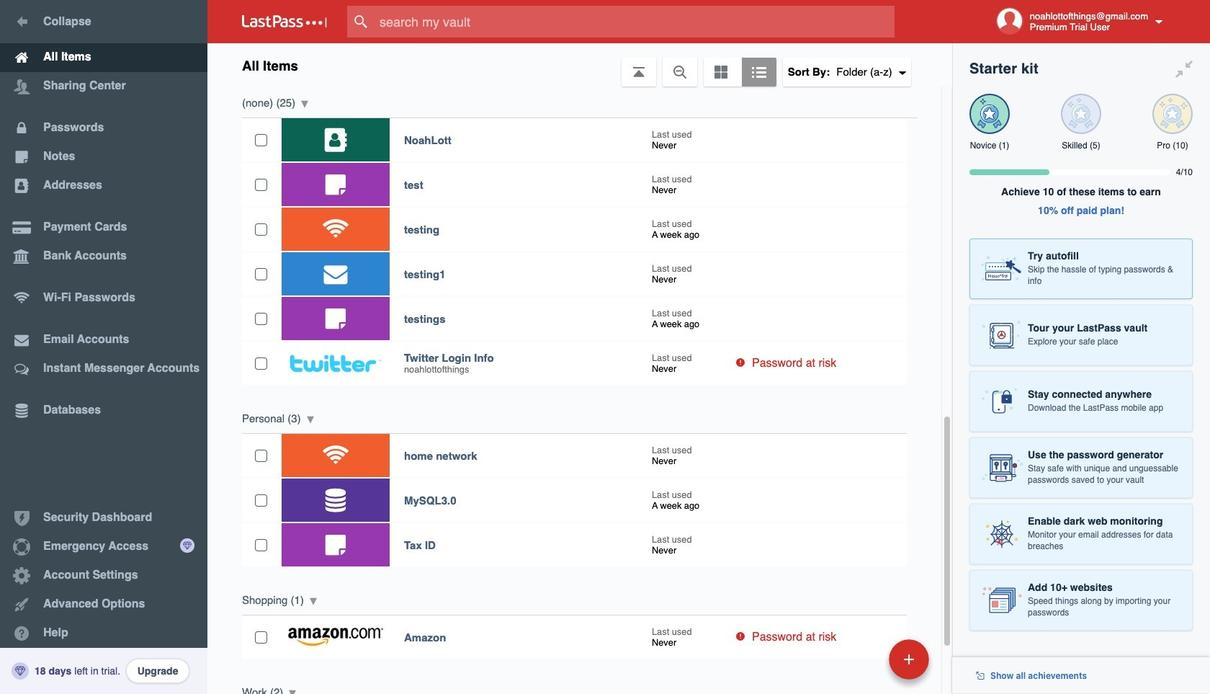 Task type: vqa. For each thing, say whether or not it's contained in the screenshot.
new item 'icon'
no



Task type: locate. For each thing, give the bounding box(es) containing it.
new item element
[[790, 639, 935, 680]]

main navigation navigation
[[0, 0, 208, 694]]

vault options navigation
[[208, 43, 953, 86]]

lastpass image
[[242, 15, 327, 28]]



Task type: describe. For each thing, give the bounding box(es) containing it.
Search search field
[[347, 6, 923, 37]]

search my vault text field
[[347, 6, 923, 37]]

new item navigation
[[790, 635, 938, 694]]



